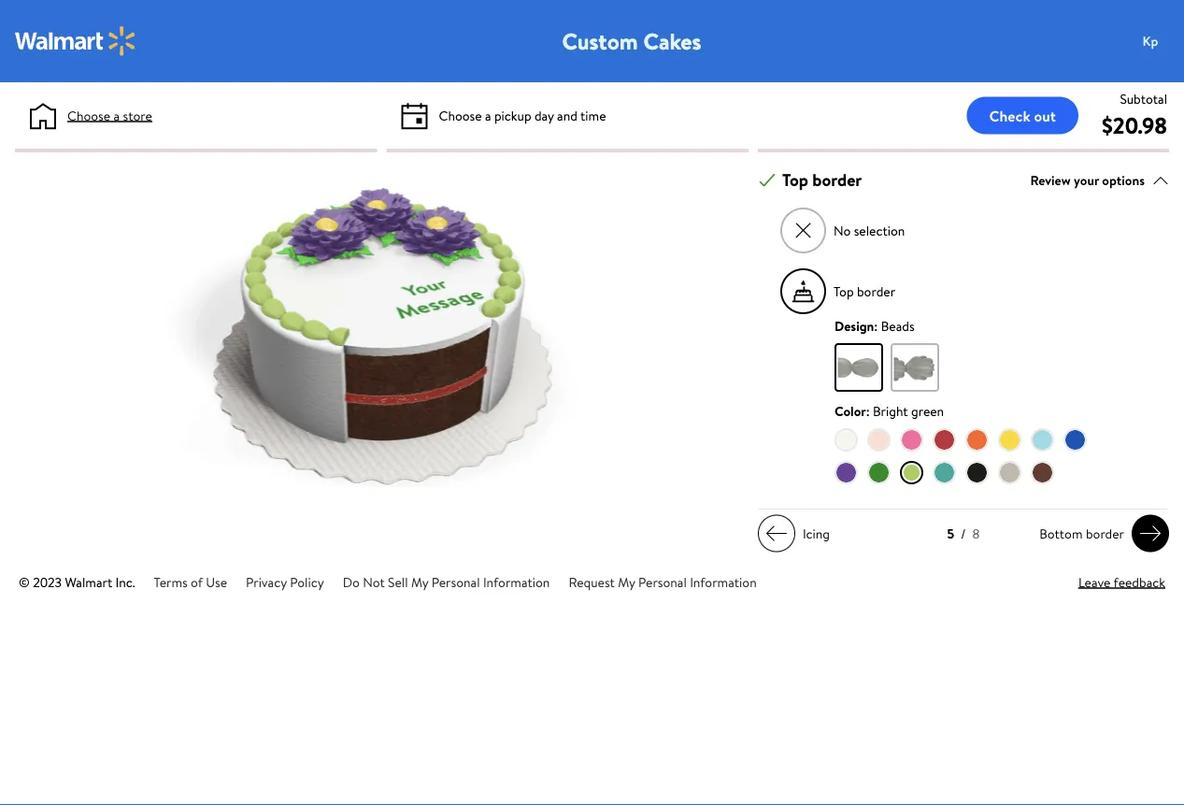 Task type: locate. For each thing, give the bounding box(es) containing it.
1 icon for continue arrow image from the left
[[766, 522, 788, 545]]

©
[[19, 573, 30, 591]]

request
[[569, 573, 615, 591]]

top right ok image
[[783, 168, 809, 192]]

and
[[558, 106, 578, 124]]

top border up 'remove' image
[[783, 168, 863, 192]]

a left store
[[114, 106, 120, 124]]

0 horizontal spatial a
[[114, 106, 120, 124]]

icon for continue arrow image up feedback
[[1140, 522, 1163, 545]]

2 choose from the left
[[439, 106, 482, 124]]

ok image
[[759, 172, 776, 189]]

2 a from the left
[[485, 106, 492, 124]]

icon for continue arrow image
[[766, 522, 788, 545], [1140, 522, 1163, 545]]

icon for continue arrow image left icing
[[766, 522, 788, 545]]

policy
[[290, 573, 324, 591]]

1 a from the left
[[114, 106, 120, 124]]

choose a store link
[[67, 106, 152, 125]]

1 horizontal spatial my
[[618, 573, 636, 591]]

border right bottom
[[1087, 524, 1125, 543]]

store
[[123, 106, 152, 124]]

review your options link
[[1031, 168, 1170, 193]]

cakes
[[644, 25, 702, 57]]

green
[[912, 402, 945, 420]]

out
[[1035, 105, 1057, 126]]

1 vertical spatial top
[[834, 282, 854, 300]]

do not sell my personal information link
[[343, 573, 550, 591]]

0 horizontal spatial :
[[867, 402, 870, 420]]

0 horizontal spatial personal
[[432, 573, 480, 591]]

1 information from the left
[[483, 573, 550, 591]]

0 vertical spatial :
[[875, 317, 878, 335]]

kp
[[1143, 32, 1159, 50]]

1 horizontal spatial information
[[690, 573, 757, 591]]

1 horizontal spatial personal
[[639, 573, 687, 591]]

top border
[[783, 168, 863, 192], [834, 282, 896, 300]]

leave
[[1079, 573, 1112, 591]]

information
[[483, 573, 550, 591], [690, 573, 757, 591]]

top up design
[[834, 282, 854, 300]]

my
[[411, 573, 429, 591], [618, 573, 636, 591]]

0 horizontal spatial icon for continue arrow image
[[766, 522, 788, 545]]

0 vertical spatial border
[[813, 168, 863, 192]]

1 my from the left
[[411, 573, 429, 591]]

1 choose from the left
[[67, 106, 111, 124]]

choose left pickup
[[439, 106, 482, 124]]

check
[[990, 105, 1031, 126]]

2 information from the left
[[690, 573, 757, 591]]

top border for no selection
[[783, 168, 863, 192]]

0 horizontal spatial choose
[[67, 106, 111, 124]]

privacy
[[246, 573, 287, 591]]

: left bright
[[867, 402, 870, 420]]

top
[[783, 168, 809, 192], [834, 282, 854, 300]]

custom cakes
[[563, 25, 702, 57]]

1 horizontal spatial a
[[485, 106, 492, 124]]

my right request
[[618, 573, 636, 591]]

my right sell
[[411, 573, 429, 591]]

border up no
[[813, 168, 863, 192]]

choose inside choose a store link
[[67, 106, 111, 124]]

0 horizontal spatial my
[[411, 573, 429, 591]]

1 horizontal spatial choose
[[439, 106, 482, 124]]

border for beads
[[858, 282, 896, 300]]

request my personal information
[[569, 573, 757, 591]]

1 personal from the left
[[432, 573, 480, 591]]

: for design
[[875, 317, 878, 335]]

0 horizontal spatial top
[[783, 168, 809, 192]]

a for pickup
[[485, 106, 492, 124]]

choose
[[67, 106, 111, 124], [439, 106, 482, 124]]

personal right sell
[[432, 573, 480, 591]]

2 icon for continue arrow image from the left
[[1140, 522, 1163, 545]]

color : bright green
[[835, 402, 945, 420]]

1 horizontal spatial top
[[834, 282, 854, 300]]

bottom border link
[[1033, 515, 1170, 552]]

1 horizontal spatial icon for continue arrow image
[[1140, 522, 1163, 545]]

choose for choose a store
[[67, 106, 111, 124]]

1 vertical spatial :
[[867, 402, 870, 420]]

1 horizontal spatial :
[[875, 317, 878, 335]]

day
[[535, 106, 554, 124]]

0 vertical spatial top border
[[783, 168, 863, 192]]

top border up design : beads
[[834, 282, 896, 300]]

design : beads
[[835, 317, 915, 335]]

design
[[835, 317, 875, 335]]

2 vertical spatial border
[[1087, 524, 1125, 543]]

1 vertical spatial top border
[[834, 282, 896, 300]]

personal right request
[[639, 573, 687, 591]]

review your options element
[[1031, 170, 1146, 190]]

border up design : beads
[[858, 282, 896, 300]]

a
[[114, 106, 120, 124], [485, 106, 492, 124]]

request my personal information link
[[569, 573, 757, 591]]

custom
[[563, 25, 638, 57]]

5 / 8
[[948, 525, 981, 543]]

border for no selection
[[813, 168, 863, 192]]

terms of use
[[154, 573, 227, 591]]

1 vertical spatial border
[[858, 282, 896, 300]]

personal
[[432, 573, 480, 591], [639, 573, 687, 591]]

pickup
[[495, 106, 532, 124]]

options
[[1103, 171, 1146, 189]]

a left pickup
[[485, 106, 492, 124]]

no selection
[[834, 221, 906, 240]]

0 horizontal spatial information
[[483, 573, 550, 591]]

border
[[813, 168, 863, 192], [858, 282, 896, 300], [1087, 524, 1125, 543]]

choose a pickup day and time
[[439, 106, 607, 124]]

walmart
[[65, 573, 112, 591]]

: left beads
[[875, 317, 878, 335]]

0 vertical spatial top
[[783, 168, 809, 192]]

choose left store
[[67, 106, 111, 124]]

:
[[875, 317, 878, 335], [867, 402, 870, 420]]



Task type: vqa. For each thing, say whether or not it's contained in the screenshot.
Vehicle type: car and truck 'Image'
no



Task type: describe. For each thing, give the bounding box(es) containing it.
terms
[[154, 573, 188, 591]]

subtotal
[[1121, 89, 1168, 108]]

2 personal from the left
[[639, 573, 687, 591]]

2 my from the left
[[618, 573, 636, 591]]

icing link
[[759, 515, 838, 552]]

bright
[[874, 402, 909, 420]]

icon for continue arrow image inside icing link
[[766, 522, 788, 545]]

bottom border
[[1040, 524, 1125, 543]]

feedback
[[1114, 573, 1166, 591]]

leave feedback button
[[1079, 573, 1166, 592]]

back to walmart.com image
[[15, 26, 137, 56]]

icon for continue arrow image inside bottom border link
[[1140, 522, 1163, 545]]

do
[[343, 573, 360, 591]]

2023
[[33, 573, 62, 591]]

choose for choose a pickup day and time
[[439, 106, 482, 124]]

selection
[[855, 221, 906, 240]]

sell
[[388, 573, 408, 591]]

a for store
[[114, 106, 120, 124]]

top for beads
[[834, 282, 854, 300]]

privacy policy link
[[246, 573, 324, 591]]

inc.
[[116, 573, 135, 591]]

review
[[1031, 171, 1072, 189]]

kp button
[[1133, 22, 1185, 60]]

5
[[948, 525, 955, 543]]

time
[[581, 106, 607, 124]]

terms of use link
[[154, 573, 227, 591]]

top border for beads
[[834, 282, 896, 300]]

bottom
[[1040, 524, 1084, 543]]

review your options
[[1031, 171, 1146, 189]]

do not sell my personal information
[[343, 573, 550, 591]]

leave feedback
[[1079, 573, 1166, 591]]

/
[[962, 525, 967, 543]]

$20.98
[[1103, 109, 1168, 141]]

check out button
[[968, 97, 1079, 134]]

privacy policy
[[246, 573, 324, 591]]

remove image
[[794, 220, 814, 241]]

© 2023 walmart inc.
[[19, 573, 135, 591]]

: for color
[[867, 402, 870, 420]]

use
[[206, 573, 227, 591]]

subtotal $20.98
[[1103, 89, 1168, 141]]

8
[[973, 525, 981, 543]]

check out
[[990, 105, 1057, 126]]

beads
[[882, 317, 915, 335]]

not
[[363, 573, 385, 591]]

top for no selection
[[783, 168, 809, 192]]

of
[[191, 573, 203, 591]]

choose a store
[[67, 106, 152, 124]]

up arrow image
[[1153, 172, 1170, 189]]

no
[[834, 221, 851, 240]]

your
[[1075, 171, 1100, 189]]

icing
[[803, 524, 831, 543]]

color
[[835, 402, 867, 420]]



